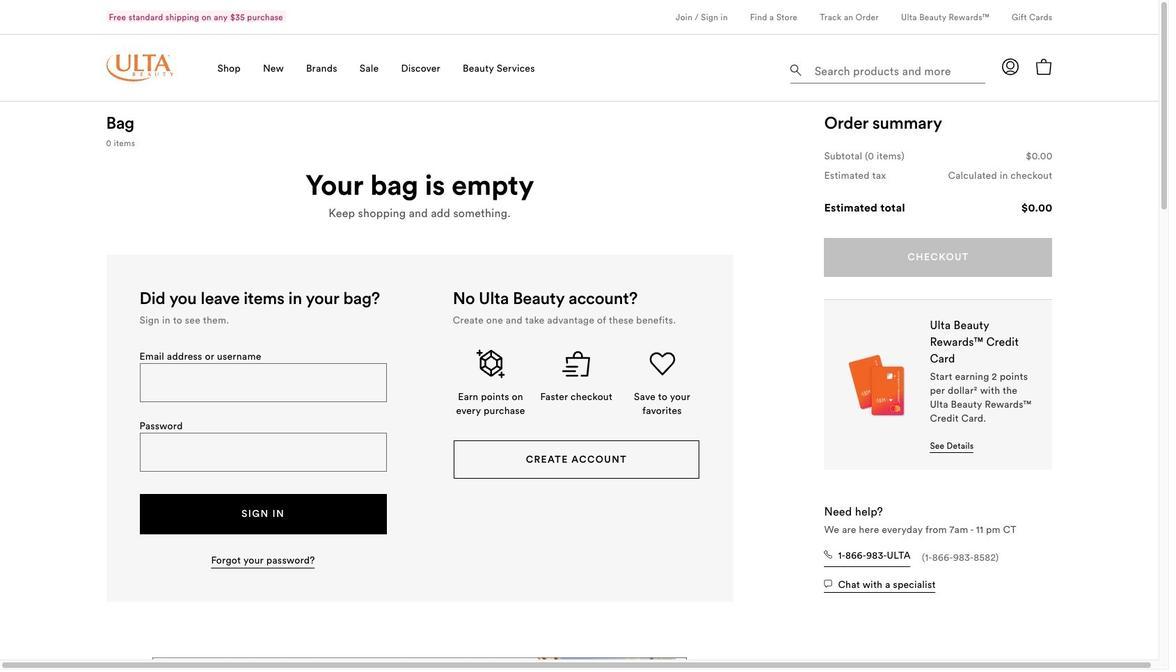 Task type: locate. For each thing, give the bounding box(es) containing it.
2 withicon image from the top
[[825, 580, 833, 588]]

log in to your ulta account image
[[1003, 58, 1020, 75]]

withicon image
[[825, 551, 833, 559], [825, 580, 833, 588]]

1 vertical spatial withicon image
[[825, 580, 833, 588]]

advertisement element
[[153, 658, 687, 671]]

None search field
[[791, 53, 986, 86]]

0 vertical spatial withicon image
[[825, 551, 833, 559]]



Task type: vqa. For each thing, say whether or not it's contained in the screenshot.
Password password field
yes



Task type: describe. For each thing, give the bounding box(es) containing it.
0 items in bag image
[[1036, 58, 1053, 75]]

1 withicon image from the top
[[825, 551, 833, 559]]

Search products and more search field
[[814, 56, 982, 80]]

Email address or username text field
[[140, 364, 386, 401]]

Password password field
[[140, 434, 386, 471]]



